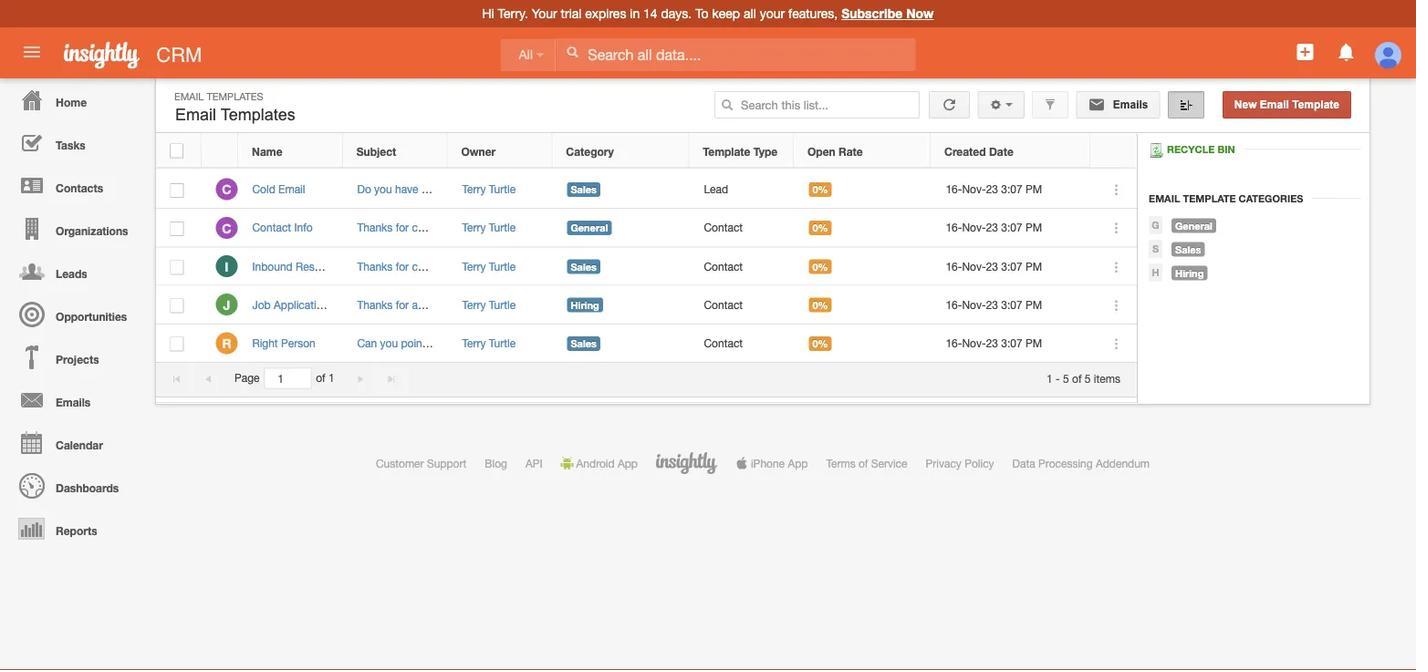 Task type: locate. For each thing, give the bounding box(es) containing it.
sales link
[[1162, 242, 1205, 257]]

0 horizontal spatial app
[[618, 457, 638, 470]]

3:07 for can you point me to the right person?
[[1001, 337, 1023, 350]]

4 16- from the top
[[946, 298, 962, 311]]

projects link
[[5, 336, 146, 379]]

4 turtle from the top
[[489, 298, 516, 311]]

16-nov-23 3:07 pm cell for thanks for contacting us.
[[932, 248, 1091, 286]]

refresh list image
[[941, 99, 958, 111]]

contact info link
[[252, 221, 322, 234]]

1 horizontal spatial 1
[[1047, 372, 1053, 385]]

navigation containing home
[[0, 78, 146, 550]]

4 terry from the top
[[462, 298, 486, 311]]

c row up j row
[[156, 209, 1137, 248]]

23 for do you have time to connect?
[[986, 183, 998, 196]]

hiring inside cell
[[571, 299, 599, 311]]

0 horizontal spatial emails
[[56, 396, 91, 409]]

0 horizontal spatial general
[[571, 222, 608, 234]]

1 vertical spatial c
[[222, 221, 231, 236]]

of right 1 field
[[316, 372, 325, 385]]

c link for cold email
[[216, 178, 238, 200]]

can you point me to the right person? link
[[357, 337, 543, 350]]

4 0% from the top
[[812, 299, 828, 311]]

general for general link
[[1175, 220, 1213, 232]]

4 contact cell from the top
[[690, 325, 795, 363]]

5 23 from the top
[[986, 337, 998, 350]]

0% inside r row
[[812, 338, 828, 350]]

emails link
[[1076, 91, 1160, 119], [5, 379, 146, 422]]

1 - 5 of 5 items
[[1047, 372, 1120, 385]]

1 vertical spatial you
[[380, 337, 398, 350]]

3 16-nov-23 3:07 pm from the top
[[946, 260, 1042, 273]]

1 nov- from the top
[[962, 183, 986, 196]]

1 horizontal spatial hiring
[[1175, 267, 1204, 279]]

0 horizontal spatial hiring
[[571, 299, 599, 311]]

general up i row
[[571, 222, 608, 234]]

4 16-nov-23 3:07 pm from the top
[[946, 298, 1042, 311]]

for left connecting
[[396, 221, 409, 234]]

navigation
[[0, 78, 146, 550]]

2 c link from the top
[[216, 217, 238, 239]]

response inside i row
[[296, 260, 345, 273]]

all
[[519, 48, 533, 62]]

5
[[1063, 372, 1069, 385], [1085, 372, 1091, 385]]

your
[[760, 6, 785, 21]]

None checkbox
[[170, 222, 184, 236], [170, 260, 184, 275], [170, 299, 184, 313], [170, 222, 184, 236], [170, 260, 184, 275], [170, 299, 184, 313]]

5 nov- from the top
[[962, 337, 986, 350]]

open
[[807, 145, 835, 158]]

terry down 'us.'
[[462, 298, 486, 311]]

1 left -
[[1047, 372, 1053, 385]]

c link left cold
[[216, 178, 238, 200]]

app for android app
[[618, 457, 638, 470]]

0 vertical spatial for
[[396, 221, 409, 234]]

terry right the me
[[462, 337, 486, 350]]

expires
[[585, 6, 626, 21]]

turtle for r
[[489, 337, 516, 350]]

sales cell down category
[[553, 171, 690, 209]]

5 0% cell from the top
[[795, 325, 932, 363]]

template up general link
[[1183, 193, 1236, 204]]

row containing name
[[156, 134, 1136, 168]]

1 3:07 from the top
[[1001, 183, 1023, 196]]

23 for can you point me to the right person?
[[986, 337, 998, 350]]

2 turtle from the top
[[489, 221, 516, 234]]

3:07 inside r row
[[1001, 337, 1023, 350]]

c link for contact info
[[216, 217, 238, 239]]

2 0% cell from the top
[[795, 209, 932, 248]]

16-
[[946, 183, 962, 196], [946, 221, 962, 234], [946, 260, 962, 273], [946, 298, 962, 311], [946, 337, 962, 350]]

sales cell for c
[[553, 171, 690, 209]]

nov- inside i row
[[962, 260, 986, 273]]

2 app from the left
[[788, 457, 808, 470]]

subscribe
[[841, 6, 903, 21]]

5 16-nov-23 3:07 pm cell from the top
[[932, 325, 1091, 363]]

0 vertical spatial terry turtle
[[462, 183, 516, 196]]

you for c
[[374, 183, 392, 196]]

right
[[478, 337, 500, 350]]

row
[[156, 134, 1136, 168]]

1
[[328, 372, 334, 385], [1047, 372, 1053, 385]]

3 16- from the top
[[946, 260, 962, 273]]

lead cell
[[690, 171, 795, 209]]

2 vertical spatial terry turtle
[[462, 337, 516, 350]]

2 vertical spatial for
[[396, 298, 409, 311]]

5 terry turtle link from the top
[[462, 337, 516, 350]]

0 vertical spatial thanks
[[357, 221, 393, 234]]

s
[[1152, 243, 1159, 255]]

5 right -
[[1063, 372, 1069, 385]]

5 pm from the top
[[1026, 337, 1042, 350]]

1 app from the left
[[618, 457, 638, 470]]

1 vertical spatial hiring
[[571, 299, 599, 311]]

3 contact cell from the top
[[690, 286, 795, 325]]

terry
[[462, 183, 486, 196], [462, 221, 486, 234], [462, 260, 486, 273], [462, 298, 486, 311], [462, 337, 486, 350]]

organizations link
[[5, 207, 146, 250]]

turtle right the
[[489, 337, 516, 350]]

23 for thanks for contacting us.
[[986, 260, 998, 273]]

response inside j row
[[332, 298, 381, 311]]

1 terry turtle link from the top
[[462, 183, 516, 196]]

sales down general cell
[[571, 261, 597, 273]]

emails link down projects
[[5, 379, 146, 422]]

data processing addendum
[[1012, 457, 1150, 470]]

4 nov- from the top
[[962, 298, 986, 311]]

2 horizontal spatial template
[[1292, 99, 1339, 111]]

0% for do you have time to connect?
[[812, 184, 828, 196]]

turtle inside r row
[[489, 337, 516, 350]]

category
[[566, 145, 614, 158]]

2 16-nov-23 3:07 pm from the top
[[946, 221, 1042, 234]]

terms of service link
[[826, 457, 907, 470]]

hiring down i row
[[571, 299, 599, 311]]

1 horizontal spatial emails link
[[1076, 91, 1160, 119]]

to right "time"
[[446, 183, 455, 196]]

16-nov-23 3:07 pm inside r row
[[946, 337, 1042, 350]]

3 3:07 from the top
[[1001, 260, 1023, 273]]

c link up i link on the left top of page
[[216, 217, 238, 239]]

2 contact cell from the top
[[690, 248, 795, 286]]

to
[[446, 183, 455, 196], [447, 337, 457, 350]]

app right the android
[[618, 457, 638, 470]]

opportunities
[[56, 310, 127, 323]]

to for r
[[447, 337, 457, 350]]

thanks up can
[[357, 298, 393, 311]]

0 vertical spatial hiring
[[1175, 267, 1204, 279]]

sales for c
[[571, 184, 597, 196]]

sales down hiring cell
[[571, 338, 597, 350]]

to inside r row
[[447, 337, 457, 350]]

3:07 for thanks for contacting us.
[[1001, 260, 1023, 273]]

email template categories
[[1149, 193, 1303, 204]]

1 23 from the top
[[986, 183, 998, 196]]

of 1
[[316, 372, 334, 385]]

23 inside r row
[[986, 337, 998, 350]]

c row down category
[[156, 171, 1137, 209]]

app right iphone
[[788, 457, 808, 470]]

3:07 inside i row
[[1001, 260, 1023, 273]]

5 16- from the top
[[946, 337, 962, 350]]

emails link right show list view filters image
[[1076, 91, 1160, 119]]

can
[[357, 337, 377, 350]]

1 terry turtle from the top
[[462, 183, 516, 196]]

the
[[460, 337, 475, 350]]

you
[[374, 183, 392, 196], [380, 337, 398, 350]]

general for general cell
[[571, 222, 608, 234]]

3 terry from the top
[[462, 260, 486, 273]]

Search all data.... text field
[[556, 38, 915, 71]]

contact cell for c
[[690, 209, 795, 248]]

2 16- from the top
[[946, 221, 962, 234]]

0 vertical spatial response
[[296, 260, 345, 273]]

terry for r
[[462, 337, 486, 350]]

16-nov-23 3:07 pm cell for can you point me to the right person?
[[932, 325, 1091, 363]]

terry turtle
[[462, 183, 516, 196], [462, 260, 516, 273], [462, 337, 516, 350]]

turtle down owner
[[489, 183, 516, 196]]

pm for do you have time to connect?
[[1026, 183, 1042, 196]]

contact inside r row
[[704, 337, 743, 350]]

1 sales cell from the top
[[553, 171, 690, 209]]

1 vertical spatial template
[[703, 145, 750, 158]]

dashboards link
[[5, 464, 146, 507]]

sales down category
[[571, 184, 597, 196]]

1 16- from the top
[[946, 183, 962, 196]]

of right terms at the right of page
[[859, 457, 868, 470]]

cold email
[[252, 183, 305, 196]]

for inside 'c' row
[[396, 221, 409, 234]]

0 horizontal spatial template
[[703, 145, 750, 158]]

projects
[[56, 353, 99, 366]]

created date
[[944, 145, 1014, 158]]

0 horizontal spatial 5
[[1063, 372, 1069, 385]]

sales inside r row
[[571, 338, 597, 350]]

3 pm from the top
[[1026, 260, 1042, 273]]

3 terry turtle link from the top
[[462, 260, 516, 273]]

1 vertical spatial emails link
[[5, 379, 146, 422]]

3 for from the top
[[396, 298, 409, 311]]

16-nov-23 3:07 pm for do you have time to connect?
[[946, 183, 1042, 196]]

1 vertical spatial for
[[396, 260, 409, 273]]

2 vertical spatial sales cell
[[553, 325, 690, 363]]

android app link
[[561, 457, 638, 470]]

addendum
[[1096, 457, 1150, 470]]

keep
[[712, 6, 740, 21]]

0% for thanks for contacting us.
[[812, 261, 828, 273]]

contact for r
[[704, 337, 743, 350]]

4 23 from the top
[[986, 298, 998, 311]]

emails left the show sidebar icon at right
[[1110, 99, 1148, 111]]

for left applying...
[[396, 298, 409, 311]]

1 0% from the top
[[812, 184, 828, 196]]

2 thanks from the top
[[357, 260, 393, 273]]

turtle for i
[[489, 260, 516, 273]]

1 c link from the top
[[216, 178, 238, 200]]

terry turtle inside r row
[[462, 337, 516, 350]]

to inside 'c' row
[[446, 183, 455, 196]]

terry up 'us.'
[[462, 221, 486, 234]]

0 vertical spatial emails
[[1110, 99, 1148, 111]]

hiring down sales "link"
[[1175, 267, 1204, 279]]

date
[[989, 145, 1014, 158]]

j
[[223, 298, 230, 313]]

1 horizontal spatial app
[[788, 457, 808, 470]]

nov- for can you point me to the right person?
[[962, 337, 986, 350]]

new email template link
[[1223, 91, 1351, 119]]

3:07 inside j row
[[1001, 298, 1023, 311]]

1 vertical spatial thanks
[[357, 260, 393, 273]]

23
[[986, 183, 998, 196], [986, 221, 998, 234], [986, 260, 998, 273], [986, 298, 998, 311], [986, 337, 998, 350]]

emails up calendar link
[[56, 396, 91, 409]]

terry turtle inside i row
[[462, 260, 516, 273]]

turtle down connect?
[[489, 221, 516, 234]]

5 turtle from the top
[[489, 337, 516, 350]]

16- inside j row
[[946, 298, 962, 311]]

contact inside i row
[[704, 260, 743, 273]]

1 0% cell from the top
[[795, 171, 932, 209]]

turtle inside i row
[[489, 260, 516, 273]]

for
[[396, 221, 409, 234], [396, 260, 409, 273], [396, 298, 409, 311]]

terry turtle inside 'c' row
[[462, 183, 516, 196]]

c row
[[156, 171, 1137, 209], [156, 209, 1137, 248]]

terry inside j row
[[462, 298, 486, 311]]

1 thanks from the top
[[357, 221, 393, 234]]

general inside general cell
[[571, 222, 608, 234]]

days.
[[661, 6, 692, 21]]

blog link
[[485, 457, 507, 470]]

template inside row
[[703, 145, 750, 158]]

customer support
[[376, 457, 466, 470]]

sales for r
[[571, 338, 597, 350]]

1 right 1 field
[[328, 372, 334, 385]]

info
[[294, 221, 313, 234]]

contact cell
[[690, 209, 795, 248], [690, 248, 795, 286], [690, 286, 795, 325], [690, 325, 795, 363]]

16-nov-23 3:07 pm inside i row
[[946, 260, 1042, 273]]

4 terry turtle link from the top
[[462, 298, 516, 311]]

you inside r row
[[380, 337, 398, 350]]

thanks down do
[[357, 221, 393, 234]]

home
[[56, 96, 87, 109]]

cold
[[252, 183, 275, 196]]

notifications image
[[1335, 41, 1357, 63]]

5 left items
[[1085, 372, 1091, 385]]

applying...
[[412, 298, 463, 311]]

all link
[[500, 39, 556, 72]]

5 3:07 from the top
[[1001, 337, 1023, 350]]

0 vertical spatial c link
[[216, 178, 238, 200]]

subject
[[357, 145, 396, 158]]

0 horizontal spatial 1
[[328, 372, 334, 385]]

thanks for c
[[357, 221, 393, 234]]

pm inside r row
[[1026, 337, 1042, 350]]

sales cell for i
[[553, 248, 690, 286]]

0 vertical spatial templates
[[207, 90, 263, 102]]

g
[[1152, 219, 1159, 231]]

2 c from the top
[[222, 221, 231, 236]]

1 contact cell from the top
[[690, 209, 795, 248]]

for left contacting
[[396, 260, 409, 273]]

thanks for connecting terry turtle
[[357, 221, 516, 234]]

0 vertical spatial emails link
[[1076, 91, 1160, 119]]

2 16-nov-23 3:07 pm cell from the top
[[932, 209, 1091, 248]]

terry turtle link for do you have time to connect?
[[462, 183, 516, 196]]

0 vertical spatial c
[[222, 182, 231, 197]]

2 terry turtle from the top
[[462, 260, 516, 273]]

1 turtle from the top
[[489, 183, 516, 196]]

16-nov-23 3:07 pm for thanks for contacting us.
[[946, 260, 1042, 273]]

you right can
[[380, 337, 398, 350]]

i
[[225, 259, 229, 274]]

5 terry from the top
[[462, 337, 486, 350]]

thanks for contacting us.
[[357, 260, 481, 273]]

None checkbox
[[170, 144, 183, 158], [170, 183, 184, 198], [170, 337, 184, 352], [170, 144, 183, 158], [170, 183, 184, 198], [170, 337, 184, 352]]

terry inside r row
[[462, 337, 486, 350]]

you right do
[[374, 183, 392, 196]]

turtle right 'us.'
[[489, 260, 516, 273]]

crm
[[156, 43, 202, 66]]

api
[[525, 457, 543, 470]]

row group
[[156, 171, 1137, 363]]

1 horizontal spatial 5
[[1085, 372, 1091, 385]]

general link
[[1162, 219, 1216, 233]]

0% inside j row
[[812, 299, 828, 311]]

pm inside i row
[[1026, 260, 1042, 273]]

sales cell up r row
[[553, 248, 690, 286]]

of
[[316, 372, 325, 385], [1072, 372, 1082, 385], [859, 457, 868, 470]]

contact info
[[252, 221, 313, 234]]

1 16-nov-23 3:07 pm from the top
[[946, 183, 1042, 196]]

3 thanks from the top
[[357, 298, 393, 311]]

nov- inside r row
[[962, 337, 986, 350]]

inbound
[[252, 260, 293, 273]]

i row
[[156, 248, 1137, 286]]

2 terry from the top
[[462, 221, 486, 234]]

cell
[[156, 171, 202, 209]]

right person
[[252, 337, 315, 350]]

response up can
[[332, 298, 381, 311]]

2 terry turtle link from the top
[[462, 221, 516, 234]]

email inside 'c' row
[[278, 183, 305, 196]]

1 horizontal spatial emails
[[1110, 99, 1148, 111]]

turtle
[[489, 183, 516, 196], [489, 221, 516, 234], [489, 260, 516, 273], [489, 298, 516, 311], [489, 337, 516, 350]]

items
[[1094, 372, 1120, 385]]

1 vertical spatial to
[[447, 337, 457, 350]]

c for contact info
[[222, 221, 231, 236]]

1 vertical spatial sales cell
[[553, 248, 690, 286]]

thanks inside j row
[[357, 298, 393, 311]]

1 for from the top
[[396, 221, 409, 234]]

j row
[[156, 286, 1137, 325]]

3 16-nov-23 3:07 pm cell from the top
[[932, 248, 1091, 286]]

5 16-nov-23 3:07 pm from the top
[[946, 337, 1042, 350]]

1 horizontal spatial of
[[859, 457, 868, 470]]

4 pm from the top
[[1026, 298, 1042, 311]]

contact inside j row
[[704, 298, 743, 311]]

0% cell
[[795, 171, 932, 209], [795, 209, 932, 248], [795, 248, 932, 286], [795, 286, 932, 325], [795, 325, 932, 363]]

terry down connecting
[[462, 260, 486, 273]]

3 23 from the top
[[986, 260, 998, 273]]

c up i link on the left top of page
[[222, 221, 231, 236]]

3 0% cell from the top
[[795, 248, 932, 286]]

type
[[753, 145, 778, 158]]

0 vertical spatial to
[[446, 183, 455, 196]]

16- for can you point me to the right person?
[[946, 337, 962, 350]]

5 0% from the top
[[812, 338, 828, 350]]

terry turtle link for thanks for connecting
[[462, 221, 516, 234]]

i link
[[216, 255, 238, 277]]

1 c from the top
[[222, 182, 231, 197]]

hiring for hiring cell
[[571, 299, 599, 311]]

terry down owner
[[462, 183, 486, 196]]

sales down general link
[[1175, 244, 1201, 255]]

2 vertical spatial thanks
[[357, 298, 393, 311]]

c for cold email
[[222, 182, 231, 197]]

c left cold
[[222, 182, 231, 197]]

1 vertical spatial c link
[[216, 217, 238, 239]]

1 16-nov-23 3:07 pm cell from the top
[[932, 171, 1091, 209]]

14
[[643, 6, 658, 21]]

template left type
[[703, 145, 750, 158]]

16-nov-23 3:07 pm cell
[[932, 171, 1091, 209], [932, 209, 1091, 248], [932, 248, 1091, 286], [932, 286, 1091, 325], [932, 325, 1091, 363]]

1 vertical spatial response
[[332, 298, 381, 311]]

0 horizontal spatial emails link
[[5, 379, 146, 422]]

for inside j row
[[396, 298, 409, 311]]

terry turtle link for thanks for applying...
[[462, 298, 516, 311]]

pm for can you point me to the right person?
[[1026, 337, 1042, 350]]

thanks inside i row
[[357, 260, 393, 273]]

thanks up thanks for applying... link in the top of the page
[[357, 260, 393, 273]]

to right the me
[[447, 337, 457, 350]]

customer
[[376, 457, 424, 470]]

0 vertical spatial you
[[374, 183, 392, 196]]

1 vertical spatial templates
[[221, 105, 295, 124]]

3 sales cell from the top
[[553, 325, 690, 363]]

template down notifications 'icon'
[[1292, 99, 1339, 111]]

inbound response
[[252, 260, 345, 273]]

4 3:07 from the top
[[1001, 298, 1023, 311]]

3 nov- from the top
[[962, 260, 986, 273]]

cog image
[[989, 99, 1002, 111]]

1 horizontal spatial template
[[1183, 193, 1236, 204]]

contact for i
[[704, 260, 743, 273]]

hiring for hiring link at the right top of the page
[[1175, 267, 1204, 279]]

sales cell down i row
[[553, 325, 690, 363]]

sales inside i row
[[571, 261, 597, 273]]

now
[[906, 6, 934, 21]]

sales cell
[[553, 171, 690, 209], [553, 248, 690, 286], [553, 325, 690, 363]]

hi
[[482, 6, 494, 21]]

app for iphone app
[[788, 457, 808, 470]]

1 pm from the top
[[1026, 183, 1042, 196]]

0 vertical spatial sales cell
[[553, 171, 690, 209]]

thanks inside 'c' row
[[357, 221, 393, 234]]

of right -
[[1072, 372, 1082, 385]]

sales inside sales "link"
[[1175, 244, 1201, 255]]

3 terry turtle from the top
[[462, 337, 516, 350]]

person
[[281, 337, 315, 350]]

pm for thanks for contacting us.
[[1026, 260, 1042, 273]]

nov- for do you have time to connect?
[[962, 183, 986, 196]]

nov- inside j row
[[962, 298, 986, 311]]

2 for from the top
[[396, 260, 409, 273]]

bin
[[1218, 144, 1235, 155]]

organizations
[[56, 224, 128, 237]]

terry inside i row
[[462, 260, 486, 273]]

0% cell for thanks for contacting us.
[[795, 248, 932, 286]]

3 0% from the top
[[812, 261, 828, 273]]

1 horizontal spatial general
[[1175, 220, 1213, 232]]

0% inside i row
[[812, 261, 828, 273]]

me
[[429, 337, 444, 350]]

16- inside r row
[[946, 337, 962, 350]]

1 vertical spatial terry turtle
[[462, 260, 516, 273]]

3 turtle from the top
[[489, 260, 516, 273]]

4 16-nov-23 3:07 pm cell from the top
[[932, 286, 1091, 325]]

2 sales cell from the top
[[553, 248, 690, 286]]

1 vertical spatial emails
[[56, 396, 91, 409]]

1 terry from the top
[[462, 183, 486, 196]]

r row
[[156, 325, 1137, 363]]

23 inside i row
[[986, 260, 998, 273]]

response up job application response link
[[296, 260, 345, 273]]

16- inside i row
[[946, 260, 962, 273]]

sales
[[571, 184, 597, 196], [1175, 244, 1201, 255], [571, 261, 597, 273], [571, 338, 597, 350]]

general up sales "link"
[[1175, 220, 1213, 232]]

contact cell for i
[[690, 248, 795, 286]]

terry turtle link
[[462, 183, 516, 196], [462, 221, 516, 234], [462, 260, 516, 273], [462, 298, 516, 311], [462, 337, 516, 350]]

general inside general link
[[1175, 220, 1213, 232]]

for for c
[[396, 221, 409, 234]]

turtle up right
[[489, 298, 516, 311]]

1 5 from the left
[[1063, 372, 1069, 385]]

c
[[222, 182, 231, 197], [222, 221, 231, 236]]



Task type: vqa. For each thing, say whether or not it's contained in the screenshot.


Task type: describe. For each thing, give the bounding box(es) containing it.
16-nov-23 3:07 pm cell for do you have time to connect?
[[932, 171, 1091, 209]]

tasks
[[56, 139, 86, 151]]

2 3:07 from the top
[[1001, 221, 1023, 234]]

2 c row from the top
[[156, 209, 1137, 248]]

connect?
[[458, 183, 504, 196]]

contacts
[[56, 182, 103, 194]]

rate
[[839, 145, 863, 158]]

categories
[[1239, 193, 1303, 204]]

recycle bin link
[[1149, 143, 1244, 158]]

h
[[1152, 267, 1159, 279]]

email templates button
[[171, 101, 300, 129]]

connecting
[[412, 221, 466, 234]]

page
[[234, 372, 260, 385]]

2 horizontal spatial of
[[1072, 372, 1082, 385]]

you for r
[[380, 337, 398, 350]]

2 23 from the top
[[986, 221, 998, 234]]

turtle inside j row
[[489, 298, 516, 311]]

right person link
[[252, 337, 325, 350]]

thanks for applying... terry turtle
[[357, 298, 516, 311]]

support
[[427, 457, 466, 470]]

us.
[[467, 260, 481, 273]]

0 horizontal spatial of
[[316, 372, 325, 385]]

terry turtle for c
[[462, 183, 516, 196]]

home link
[[5, 78, 146, 121]]

dashboards
[[56, 482, 119, 495]]

white image
[[566, 46, 579, 58]]

contact for j
[[704, 298, 743, 311]]

terry for i
[[462, 260, 486, 273]]

1 1 from the left
[[328, 372, 334, 385]]

thanks for j
[[357, 298, 393, 311]]

2 1 from the left
[[1047, 372, 1053, 385]]

privacy policy
[[926, 457, 994, 470]]

contact cell for j
[[690, 286, 795, 325]]

general cell
[[553, 209, 690, 248]]

0% for can you point me to the right person?
[[812, 338, 828, 350]]

recycle bin
[[1167, 144, 1235, 155]]

data processing addendum link
[[1012, 457, 1150, 470]]

terry for c
[[462, 183, 486, 196]]

contacting
[[412, 260, 464, 273]]

show sidebar image
[[1180, 99, 1192, 111]]

hiring cell
[[553, 286, 690, 325]]

iphone
[[751, 457, 785, 470]]

2 0% from the top
[[812, 222, 828, 234]]

reports
[[56, 525, 97, 537]]

open rate
[[807, 145, 863, 158]]

4 0% cell from the top
[[795, 286, 932, 325]]

sales for i
[[571, 261, 597, 273]]

terry turtle for r
[[462, 337, 516, 350]]

tasks link
[[5, 121, 146, 164]]

r link
[[216, 332, 238, 354]]

row group containing c
[[156, 171, 1137, 363]]

processing
[[1038, 457, 1093, 470]]

android app
[[576, 457, 638, 470]]

3:07 for do you have time to connect?
[[1001, 183, 1023, 196]]

service
[[871, 457, 907, 470]]

terry turtle for i
[[462, 260, 516, 273]]

leads link
[[5, 250, 146, 293]]

person?
[[503, 337, 543, 350]]

search image
[[721, 99, 734, 111]]

Search this list... text field
[[715, 91, 920, 119]]

16-nov-23 3:07 pm inside j row
[[946, 298, 1042, 311]]

can you point me to the right person?
[[357, 337, 543, 350]]

terry turtle link for thanks for contacting us.
[[462, 260, 516, 273]]

for inside i row
[[396, 260, 409, 273]]

opportunities link
[[5, 293, 146, 336]]

0% cell for do you have time to connect?
[[795, 171, 932, 209]]

lead
[[704, 183, 728, 196]]

23 inside j row
[[986, 298, 998, 311]]

iphone app link
[[735, 457, 808, 470]]

features,
[[788, 6, 838, 21]]

for for j
[[396, 298, 409, 311]]

job
[[252, 298, 271, 311]]

privacy policy link
[[926, 457, 994, 470]]

terms
[[826, 457, 856, 470]]

contacts link
[[5, 164, 146, 207]]

2 vertical spatial template
[[1183, 193, 1236, 204]]

0% cell for can you point me to the right person?
[[795, 325, 932, 363]]

all
[[744, 6, 756, 21]]

data
[[1012, 457, 1035, 470]]

hiring link
[[1162, 266, 1207, 281]]

2 5 from the left
[[1085, 372, 1091, 385]]

16- for thanks for contacting us.
[[946, 260, 962, 273]]

-
[[1056, 372, 1060, 385]]

show list view filters image
[[1044, 99, 1057, 111]]

nov- for thanks for contacting us.
[[962, 260, 986, 273]]

iphone app
[[751, 457, 808, 470]]

2 nov- from the top
[[962, 221, 986, 234]]

point
[[401, 337, 426, 350]]

api link
[[525, 457, 543, 470]]

j link
[[216, 294, 238, 316]]

pm inside j row
[[1026, 298, 1042, 311]]

r
[[222, 336, 231, 351]]

0 vertical spatial template
[[1292, 99, 1339, 111]]

time
[[421, 183, 443, 196]]

email templates email templates
[[174, 90, 295, 124]]

to
[[695, 6, 709, 21]]

1 field
[[265, 369, 311, 388]]

terms of service
[[826, 457, 907, 470]]

job application response
[[252, 298, 381, 311]]

contact cell for r
[[690, 325, 795, 363]]

leads
[[56, 267, 87, 280]]

calendar
[[56, 439, 103, 452]]

turtle for c
[[489, 183, 516, 196]]

new
[[1234, 99, 1257, 111]]

thanks for connecting link
[[357, 221, 466, 234]]

16- for do you have time to connect?
[[946, 183, 962, 196]]

terry turtle link for can you point me to the right person?
[[462, 337, 516, 350]]

1 c row from the top
[[156, 171, 1137, 209]]

do you have time to connect?
[[357, 183, 504, 196]]

contact for c
[[704, 221, 743, 234]]

do
[[357, 183, 371, 196]]

sales cell for r
[[553, 325, 690, 363]]

2 pm from the top
[[1026, 221, 1042, 234]]

to for c
[[446, 183, 455, 196]]

16-nov-23 3:07 pm for can you point me to the right person?
[[946, 337, 1042, 350]]

thanks for contacting us. link
[[357, 260, 481, 273]]

recycle
[[1167, 144, 1215, 155]]

application
[[274, 298, 329, 311]]

reports link
[[5, 507, 146, 550]]

subscribe now link
[[841, 6, 934, 21]]

template type
[[703, 145, 778, 158]]

thanks for applying... link
[[357, 298, 463, 311]]



